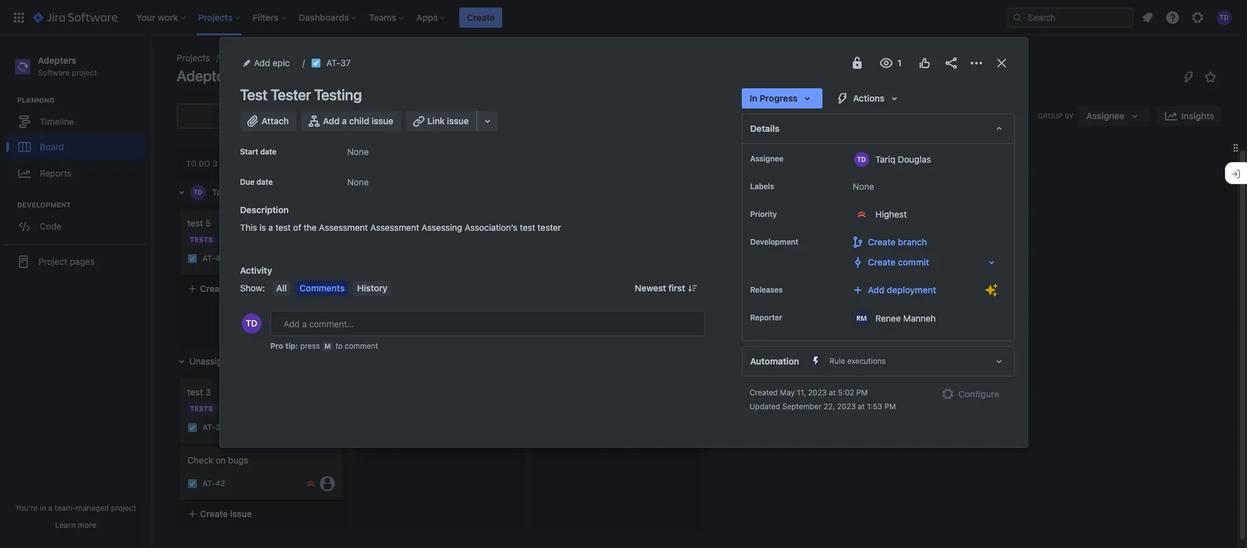 Task type: vqa. For each thing, say whether or not it's contained in the screenshot.
second Jan 12, 2023 from the top of the Issues Element
no



Task type: locate. For each thing, give the bounding box(es) containing it.
test for test 8
[[365, 274, 381, 284]]

in progress inside dropdown button
[[750, 93, 798, 103]]

planning group
[[6, 95, 151, 191]]

1 horizontal spatial tariq douglas
[[876, 154, 931, 164]]

create issue button
[[180, 278, 344, 300], [180, 503, 344, 525]]

at-40
[[203, 254, 226, 263]]

1 horizontal spatial douglas
[[898, 154, 931, 164]]

0 horizontal spatial testing
[[314, 86, 362, 103]]

pm right the 1:53
[[885, 402, 896, 411]]

douglas inside test tester testing 'dialog'
[[898, 154, 931, 164]]

do
[[199, 159, 210, 169]]

date right the start
[[260, 147, 277, 156]]

testing
[[314, 86, 362, 103], [413, 218, 442, 228]]

test for test 5
[[187, 218, 203, 228]]

jira software image
[[33, 10, 118, 25], [33, 10, 118, 25]]

assessment
[[319, 222, 368, 233], [370, 222, 419, 233]]

highest image
[[306, 479, 316, 489]]

1 vertical spatial create issue
[[200, 508, 252, 519]]

at- inside test tester testing 'dialog'
[[326, 57, 340, 68]]

1 horizontal spatial tariq
[[876, 154, 896, 164]]

assessing
[[422, 222, 462, 233]]

project inside adepters software project
[[72, 68, 97, 77]]

at left the 1:53
[[858, 402, 865, 411]]

1 horizontal spatial project
[[111, 503, 136, 513]]

task image left at-42 link
[[187, 479, 197, 489]]

1 vertical spatial test tester testing
[[365, 218, 442, 228]]

test left the 8
[[365, 274, 381, 284]]

date
[[260, 147, 277, 156], [256, 177, 273, 187]]

adepters down projects link
[[177, 67, 237, 85]]

date for due date
[[256, 177, 273, 187]]

0 horizontal spatial add
[[254, 57, 270, 68]]

tariq douglas up "description"
[[212, 187, 268, 197]]

create issue
[[200, 283, 252, 294], [200, 508, 252, 519]]

0 horizontal spatial test tester testing
[[240, 86, 362, 103]]

task image left the at-37 link
[[311, 58, 321, 68]]

rule executions
[[830, 356, 886, 366]]

rule
[[830, 356, 845, 366]]

a left child
[[342, 115, 347, 126]]

this is a test of the assessment assessment assessing association's test tester
[[240, 222, 561, 233]]

automations menu button icon image
[[1182, 69, 1197, 84]]

0 horizontal spatial tester
[[271, 86, 311, 103]]

due
[[240, 177, 255, 187]]

3
[[205, 387, 211, 397]]

comments
[[300, 283, 345, 293]]

project
[[38, 256, 67, 267]]

manneh
[[903, 313, 936, 323]]

test tester testing
[[240, 86, 362, 103], [365, 218, 442, 228]]

2023
[[808, 388, 827, 397], [837, 402, 856, 411]]

assessment left assessing
[[370, 222, 419, 233]]

at- down check
[[203, 479, 215, 488]]

tariq inside dropdown button
[[212, 187, 232, 197]]

1 horizontal spatial assessment
[[370, 222, 419, 233]]

1 vertical spatial tariq
[[212, 187, 232, 197]]

m
[[325, 342, 331, 350]]

0 horizontal spatial progress
[[374, 159, 415, 169]]

0 vertical spatial tariq douglas
[[876, 154, 931, 164]]

create branch
[[868, 237, 927, 247]]

0 vertical spatial test
[[240, 86, 268, 103]]

activity
[[240, 265, 272, 276]]

issue right link
[[447, 115, 469, 126]]

0 vertical spatial douglas
[[898, 154, 931, 164]]

on
[[216, 455, 226, 466]]

0 vertical spatial project
[[72, 68, 97, 77]]

1 vertical spatial douglas
[[234, 187, 268, 197]]

progress up details at top
[[760, 93, 798, 103]]

tester left assessing
[[385, 218, 410, 228]]

douglas down "details" element
[[898, 154, 931, 164]]

0 horizontal spatial in progress
[[364, 159, 415, 169]]

1 vertical spatial in progress
[[364, 159, 415, 169]]

0 vertical spatial date
[[260, 147, 277, 156]]

1 assessment from the left
[[319, 222, 368, 233]]

project right software on the top left
[[72, 68, 97, 77]]

tariq douglas image
[[262, 106, 283, 126]]

menu bar
[[270, 281, 394, 296]]

issue down bugs
[[230, 508, 252, 519]]

testing up add a child issue button
[[314, 86, 362, 103]]

1 create issue button from the top
[[180, 278, 344, 300]]

branch
[[898, 237, 927, 247]]

add a child issue
[[323, 115, 393, 126]]

test 5
[[187, 218, 211, 228]]

Search field
[[1008, 7, 1134, 27]]

at- left copy link to issue image
[[326, 57, 340, 68]]

1 horizontal spatial testing
[[413, 218, 442, 228]]

adepters
[[225, 52, 262, 63], [38, 55, 76, 66], [177, 67, 237, 85]]

test tester testing down tariq douglas dropdown button on the top of the page
[[365, 218, 442, 228]]

test left 5
[[187, 218, 203, 228]]

create issue for first create issue button from the bottom of the page
[[200, 508, 252, 519]]

0 vertical spatial add
[[254, 57, 270, 68]]

association's
[[465, 222, 518, 233]]

at- down history button
[[380, 298, 393, 307]]

task image down history button
[[365, 298, 375, 308]]

pro tip: press m to comment
[[270, 341, 378, 351]]

task image for at-42
[[187, 479, 197, 489]]

tariq douglas down "details" element
[[876, 154, 931, 164]]

learn more
[[55, 521, 96, 530]]

0 vertical spatial tariq
[[876, 154, 896, 164]]

progress up tariq douglas dropdown button on the top of the page
[[374, 159, 415, 169]]

Add a comment… field
[[270, 311, 706, 336]]

child
[[349, 115, 369, 126]]

a right the in
[[48, 503, 53, 513]]

pm right 5:02
[[857, 388, 868, 397]]

tester
[[271, 86, 311, 103], [385, 218, 410, 228]]

code
[[40, 221, 61, 231]]

add left epic
[[254, 57, 270, 68]]

0 horizontal spatial assessment
[[319, 222, 368, 233]]

1 vertical spatial project
[[111, 503, 136, 513]]

test
[[240, 86, 268, 103], [365, 218, 383, 228]]

2 assessment from the left
[[370, 222, 419, 233]]

project right managed
[[111, 503, 136, 513]]

date right due on the left of page
[[256, 177, 273, 187]]

test left 3
[[187, 387, 203, 397]]

test tester testing inside 'dialog'
[[240, 86, 362, 103]]

1 horizontal spatial in progress
[[750, 93, 798, 103]]

in progress up details at top
[[750, 93, 798, 103]]

executions
[[847, 356, 886, 366]]

0 horizontal spatial project
[[72, 68, 97, 77]]

by
[[1065, 112, 1074, 120]]

1 vertical spatial date
[[256, 177, 273, 187]]

epic
[[273, 57, 290, 68]]

create issue down "40"
[[200, 283, 252, 294]]

in progress
[[750, 93, 798, 103], [364, 159, 415, 169]]

create issue down 42
[[200, 508, 252, 519]]

priority
[[750, 209, 777, 219]]

test tester testing dialog
[[220, 38, 1028, 447]]

1 vertical spatial tariq douglas
[[212, 187, 268, 197]]

douglas up "description"
[[234, 187, 268, 197]]

0 vertical spatial 2023
[[808, 388, 827, 397]]

0 horizontal spatial pm
[[857, 388, 868, 397]]

0 vertical spatial create issue
[[200, 283, 252, 294]]

1 vertical spatial in
[[364, 159, 372, 169]]

test inside 'dialog'
[[240, 86, 268, 103]]

team-
[[55, 503, 76, 513]]

2 vertical spatial a
[[48, 503, 53, 513]]

add for add epic
[[254, 57, 270, 68]]

1 create issue from the top
[[200, 283, 252, 294]]

planning
[[17, 96, 55, 104]]

0 horizontal spatial at
[[829, 388, 836, 397]]

at-49 link
[[380, 297, 403, 308]]

assessment right the
[[319, 222, 368, 233]]

test 3
[[187, 387, 211, 397]]

task image left at-40 link
[[187, 254, 197, 264]]

insights image
[[1164, 109, 1179, 124]]

1 vertical spatial tester
[[385, 218, 410, 228]]

test
[[187, 218, 203, 228], [275, 222, 291, 233], [520, 222, 535, 233], [365, 274, 381, 284], [187, 387, 203, 397]]

1 horizontal spatial 2023
[[837, 402, 856, 411]]

newest
[[635, 283, 666, 293]]

newest first button
[[627, 281, 706, 296]]

1 vertical spatial at
[[858, 402, 865, 411]]

task image
[[311, 58, 321, 68], [187, 254, 197, 264], [365, 298, 375, 308], [187, 479, 197, 489]]

learn
[[55, 521, 76, 530]]

1 vertical spatial pm
[[885, 402, 896, 411]]

1 horizontal spatial progress
[[760, 93, 798, 103]]

1 horizontal spatial at
[[858, 402, 865, 411]]

in up details at top
[[750, 93, 758, 103]]

in
[[750, 93, 758, 103], [364, 159, 372, 169]]

start date
[[240, 147, 277, 156]]

add
[[254, 57, 270, 68], [323, 115, 340, 126], [868, 285, 885, 295]]

in
[[40, 503, 46, 513]]

created
[[750, 388, 778, 397]]

2 vertical spatial add
[[868, 285, 885, 295]]

0 horizontal spatial douglas
[[234, 187, 268, 197]]

1 vertical spatial test
[[365, 218, 383, 228]]

at- for 42
[[203, 479, 215, 488]]

managed
[[76, 503, 109, 513]]

tariq down "details" element
[[876, 154, 896, 164]]

test up tariq douglas icon
[[240, 86, 268, 103]]

1 vertical spatial testing
[[413, 218, 442, 228]]

issue
[[372, 115, 393, 126], [447, 115, 469, 126], [230, 283, 252, 294], [230, 508, 252, 519]]

issue inside button
[[372, 115, 393, 126]]

0 horizontal spatial a
[[48, 503, 53, 513]]

create issue button down 42
[[180, 503, 344, 525]]

0 vertical spatial in
[[750, 93, 758, 103]]

this
[[240, 222, 257, 233]]

at- right task image
[[203, 423, 215, 432]]

0 vertical spatial in progress
[[750, 93, 798, 103]]

0 vertical spatial a
[[342, 115, 347, 126]]

issue right child
[[372, 115, 393, 126]]

tester up tariq douglas icon
[[271, 86, 311, 103]]

tariq douglas inside dropdown button
[[212, 187, 268, 197]]

renee
[[876, 313, 901, 323]]

attach
[[262, 115, 289, 126]]

none
[[347, 146, 369, 157], [347, 177, 369, 187], [853, 181, 874, 192]]

1 horizontal spatial pm
[[885, 402, 896, 411]]

tariq left due on the left of page
[[212, 187, 232, 197]]

at left 5:02
[[829, 388, 836, 397]]

link web pages and more image
[[480, 114, 495, 129]]

2 horizontal spatial a
[[342, 115, 347, 126]]

1 vertical spatial a
[[268, 222, 273, 233]]

commit
[[898, 257, 929, 268]]

testing down tariq douglas dropdown button on the top of the page
[[413, 218, 442, 228]]

timeline
[[40, 116, 74, 127]]

0 horizontal spatial test
[[240, 86, 268, 103]]

primary element
[[8, 0, 1008, 35]]

1:53
[[867, 402, 882, 411]]

1 horizontal spatial in
[[750, 93, 758, 103]]

douglas inside dropdown button
[[234, 187, 268, 197]]

0 horizontal spatial tariq douglas
[[212, 187, 268, 197]]

open create commit dropdown image
[[984, 255, 999, 270]]

software
[[38, 68, 70, 77]]

in progress down child
[[364, 159, 415, 169]]

at- down 5
[[203, 254, 215, 263]]

newest first image
[[688, 283, 698, 293]]

40
[[215, 254, 226, 263]]

test left tester
[[520, 222, 535, 233]]

add inside button
[[323, 115, 340, 126]]

0 horizontal spatial in
[[364, 159, 372, 169]]

vote options: no one has voted for this issue yet. image
[[917, 56, 932, 71]]

you're in a team-managed project
[[15, 503, 136, 513]]

test tester testing up tariq douglas icon
[[240, 86, 362, 103]]

menu bar containing all
[[270, 281, 394, 296]]

adepters link
[[225, 50, 262, 66]]

1 vertical spatial create issue button
[[180, 503, 344, 525]]

test up "test 8"
[[365, 218, 383, 228]]

1 vertical spatial add
[[323, 115, 340, 126]]

star adepters image
[[1203, 69, 1218, 85]]

0 vertical spatial create issue button
[[180, 278, 344, 300]]

create
[[467, 12, 495, 22], [868, 237, 896, 247], [868, 257, 896, 268], [200, 283, 228, 294], [200, 508, 228, 519]]

2023 right 11,
[[808, 388, 827, 397]]

insights
[[1182, 110, 1215, 121]]

2 create issue from the top
[[200, 508, 252, 519]]

2023 down 5:02
[[837, 402, 856, 411]]

add left child
[[323, 115, 340, 126]]

1 horizontal spatial add
[[323, 115, 340, 126]]

actions image
[[969, 56, 984, 71]]

at-38
[[203, 423, 225, 432]]

0 vertical spatial at
[[829, 388, 836, 397]]

0 vertical spatial testing
[[314, 86, 362, 103]]

0 vertical spatial tester
[[271, 86, 311, 103]]

pages
[[70, 256, 95, 267]]

1 horizontal spatial a
[[268, 222, 273, 233]]

1 vertical spatial 2023
[[837, 402, 856, 411]]

more
[[78, 521, 96, 530]]

0 horizontal spatial tariq
[[212, 187, 232, 197]]

create issue button down activity
[[180, 278, 344, 300]]

0 vertical spatial progress
[[760, 93, 798, 103]]

1 horizontal spatial test tester testing
[[365, 218, 442, 228]]

2 horizontal spatial add
[[868, 285, 885, 295]]

create branch link
[[848, 232, 985, 252]]

board link
[[6, 135, 145, 160]]

projects link
[[177, 50, 210, 66]]

adepters up software on the top left
[[38, 55, 76, 66]]

0 vertical spatial test tester testing
[[240, 86, 362, 103]]

in down child
[[364, 159, 372, 169]]

add up renee
[[868, 285, 885, 295]]

details
[[750, 123, 780, 134]]

add epic
[[254, 57, 290, 68]]

1 horizontal spatial test
[[365, 218, 383, 228]]

a right is
[[268, 222, 273, 233]]



Task type: describe. For each thing, give the bounding box(es) containing it.
1 horizontal spatial tester
[[385, 218, 410, 228]]

attach button
[[240, 111, 297, 131]]

at-49
[[380, 298, 403, 307]]

at- for 49
[[380, 298, 393, 307]]

test for test 3
[[187, 387, 203, 397]]

task image
[[187, 423, 197, 433]]

38
[[215, 423, 225, 432]]

actions button
[[828, 88, 910, 109]]

create issue for 2nd create issue button from the bottom of the page
[[200, 283, 252, 294]]

adepters left epic
[[225, 52, 262, 63]]

bugs
[[228, 455, 248, 466]]

none for priority
[[853, 181, 874, 192]]

development pin to top. only you can see pinned fields. image
[[801, 237, 811, 247]]

adepters inside adepters software project
[[38, 55, 76, 66]]

tariq douglas inside test tester testing 'dialog'
[[876, 154, 931, 164]]

progress inside dropdown button
[[760, 93, 798, 103]]

tariq inside test tester testing 'dialog'
[[876, 154, 896, 164]]

in progress button
[[742, 88, 823, 109]]

add deployment
[[868, 285, 936, 295]]

create banner
[[0, 0, 1247, 35]]

newest first
[[635, 283, 685, 293]]

49
[[393, 298, 403, 307]]

Search this board text field
[[178, 105, 236, 127]]

a for the
[[268, 222, 273, 233]]

tester inside 'dialog'
[[271, 86, 311, 103]]

5
[[205, 218, 211, 228]]

projects
[[177, 52, 210, 63]]

issue down activity
[[230, 283, 252, 294]]

reports link
[[6, 160, 145, 188]]

at-37
[[326, 57, 351, 68]]

testing inside test tester testing 'dialog'
[[314, 86, 362, 103]]

project pages link
[[5, 249, 146, 275]]

development group
[[6, 200, 151, 243]]

start
[[240, 147, 258, 156]]

add a child issue button
[[302, 111, 401, 131]]

board
[[40, 141, 64, 152]]

may
[[780, 388, 795, 397]]

tariq douglas button
[[173, 179, 707, 204]]

press
[[300, 341, 320, 351]]

link issue button
[[406, 111, 478, 131]]

assignee
[[750, 154, 784, 163]]

add deployment button
[[848, 280, 1002, 300]]

a for project
[[48, 503, 53, 513]]

test 8
[[365, 274, 389, 284]]

2 create issue button from the top
[[180, 503, 344, 525]]

unassigned
[[189, 356, 237, 367]]

menu bar inside test tester testing 'dialog'
[[270, 281, 394, 296]]

pro
[[270, 341, 283, 351]]

test left of
[[275, 222, 291, 233]]

37
[[340, 57, 351, 68]]

to
[[335, 341, 343, 351]]

check on bugs
[[187, 455, 248, 466]]

project pages
[[38, 256, 95, 267]]

at- for 37
[[326, 57, 340, 68]]

releases
[[750, 285, 783, 295]]

at- for 40
[[203, 254, 215, 263]]

actions
[[853, 93, 885, 103]]

history
[[357, 283, 388, 293]]

reporter pin to top. only you can see pinned fields. image
[[785, 313, 795, 323]]

is
[[259, 222, 266, 233]]

none for description
[[347, 177, 369, 187]]

create inside button
[[467, 12, 495, 22]]

in inside dropdown button
[[750, 93, 758, 103]]

no restrictions image
[[850, 56, 865, 71]]

at-40 link
[[203, 253, 226, 264]]

history button
[[354, 281, 391, 296]]

11,
[[797, 388, 806, 397]]

deployment
[[887, 285, 936, 295]]

task image for at-49
[[365, 298, 375, 308]]

reporter
[[750, 313, 782, 322]]

created may 11, 2023 at 5:02 pm updated september 22, 2023 at 1:53 pm
[[750, 388, 896, 411]]

unassigned button
[[173, 348, 707, 374]]

issue inside button
[[447, 115, 469, 126]]

labels
[[750, 182, 774, 191]]

close image
[[994, 56, 1009, 71]]

5:02
[[838, 388, 854, 397]]

profile image of tariq douglas image
[[241, 314, 262, 334]]

group
[[1038, 112, 1063, 120]]

create commit
[[868, 257, 929, 268]]

share image
[[944, 56, 959, 71]]

unassigned image
[[320, 476, 335, 491]]

copy link to issue image
[[348, 57, 358, 68]]

automation element
[[742, 346, 1015, 377]]

comments button
[[296, 281, 349, 296]]

add for add a child issue
[[323, 115, 340, 126]]

description
[[240, 204, 289, 215]]

add for add deployment
[[868, 285, 885, 295]]

group by
[[1038, 112, 1074, 120]]

1 vertical spatial progress
[[374, 159, 415, 169]]

due date
[[240, 177, 273, 187]]

all
[[276, 283, 287, 293]]

comment
[[345, 341, 378, 351]]

at-42
[[203, 479, 225, 488]]

reports
[[40, 168, 72, 178]]

tester
[[538, 222, 561, 233]]

the
[[304, 222, 317, 233]]

link
[[427, 115, 445, 126]]

to do element
[[186, 159, 220, 169]]

a inside add a child issue button
[[342, 115, 347, 126]]

42
[[215, 479, 225, 488]]

of
[[293, 222, 301, 233]]

task image for at-40
[[187, 254, 197, 264]]

automation
[[750, 356, 799, 367]]

22,
[[824, 402, 835, 411]]

create inside popup button
[[868, 257, 896, 268]]

first
[[669, 283, 685, 293]]

development
[[17, 201, 71, 209]]

tip:
[[285, 341, 298, 351]]

create button
[[460, 7, 503, 27]]

date for start date
[[260, 147, 277, 156]]

check
[[187, 455, 213, 466]]

search image
[[1013, 12, 1023, 22]]

at- for 38
[[203, 423, 215, 432]]

details element
[[742, 114, 1015, 144]]

0 horizontal spatial 2023
[[808, 388, 827, 397]]

code link
[[6, 214, 145, 239]]

0 vertical spatial pm
[[857, 388, 868, 397]]

renee manneh
[[876, 313, 936, 323]]



